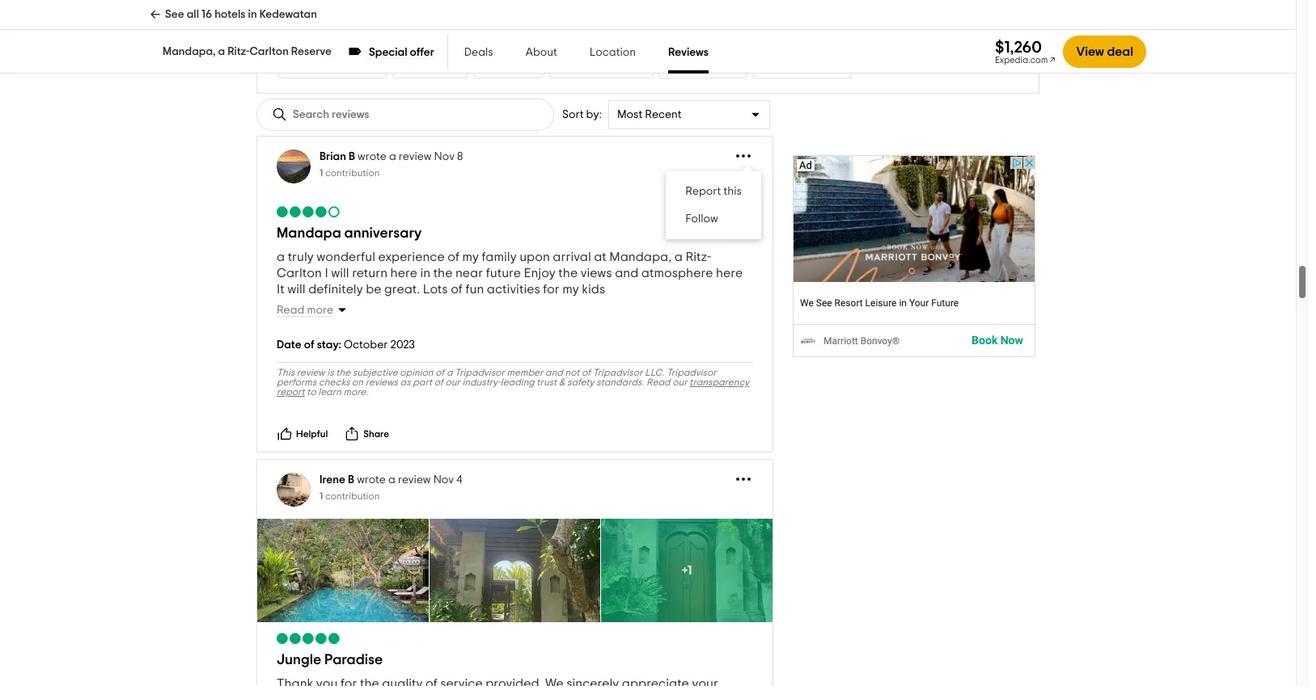 Task type: describe. For each thing, give the bounding box(es) containing it.
f b button
[[773, 24, 802, 48]]

review for brian b
[[399, 151, 432, 163]]

balinese village
[[818, 31, 887, 40]]

4
[[456, 475, 462, 486]]

2 tripadvisor from the left
[[593, 368, 643, 378]]

advertisement region
[[793, 156, 1036, 358]]

butler service button
[[688, 24, 767, 48]]

return
[[352, 267, 388, 280]]

kids
[[582, 283, 605, 296]]

one
[[402, 62, 419, 71]]

sort
[[562, 109, 584, 121]]

a up the atmosphere
[[675, 251, 683, 264]]

1 horizontal spatial my
[[563, 283, 579, 296]]

2 here from the left
[[716, 267, 743, 280]]

in inside a truly wonderful experience of my family upon arrival at mandapa, a ritz- carlton i will return here in the near future enjoy the views and atmosphere here it will definitely be great. lots of fun activities for my kids
[[420, 267, 431, 280]]

beautiful property
[[763, 62, 843, 71]]

honeymoon
[[621, 31, 673, 40]]

review for irene b
[[398, 475, 431, 486]]

0 vertical spatial my
[[462, 251, 479, 264]]

of inside button
[[685, 62, 694, 71]]

for
[[543, 283, 560, 296]]

butler service
[[697, 31, 758, 40]]

a inside 'brian b wrote a review nov 8 1 contribution'
[[389, 151, 396, 163]]

helpful
[[296, 430, 328, 439]]

the general manager
[[380, 31, 473, 40]]

our inside button
[[604, 31, 619, 40]]

1 vertical spatial will
[[287, 283, 306, 296]]

read inside this review is the subjective opinion of a tripadvisor member and not of tripadvisor llc. tripadvisor performs checks on reviews as part of our industry-leading trust & safety standards. read our
[[647, 378, 670, 388]]

2 vertical spatial 1
[[688, 565, 692, 578]]

transparency report
[[277, 378, 750, 397]]

amazing
[[287, 62, 325, 71]]

private pool
[[911, 31, 965, 40]]

views
[[581, 267, 612, 280]]

transparency
[[690, 378, 750, 388]]

personal butler button
[[278, 24, 364, 48]]

great.
[[384, 283, 420, 296]]

+
[[682, 565, 688, 578]]

report this
[[686, 186, 742, 197]]

terrace restaurant button
[[489, 24, 589, 48]]

arrival
[[553, 251, 591, 264]]

contribution for brian b
[[325, 168, 380, 178]]

kind
[[440, 62, 459, 71]]

brian b wrote a review nov 8 1 contribution
[[320, 151, 463, 178]]

atmosphere
[[642, 267, 713, 280]]

opinion
[[400, 368, 433, 378]]

be
[[366, 283, 382, 296]]

industry-
[[462, 378, 501, 388]]

all reviews button
[[278, 0, 342, 17]]

mandapa anniversary
[[277, 227, 422, 241]]

+ 1
[[682, 565, 692, 578]]

reviews
[[668, 47, 709, 58]]

view
[[1077, 45, 1104, 58]]

manager for the general manager
[[433, 31, 473, 40]]

pool
[[945, 31, 965, 40]]

the left resort
[[558, 62, 573, 71]]

a inside irene b wrote a review nov 4 1 contribution
[[388, 475, 396, 486]]

2 butler from the left
[[697, 31, 724, 40]]

the up lots
[[433, 267, 453, 280]]

not
[[565, 368, 580, 378]]

1 butler from the left
[[329, 31, 355, 40]]

b for wrote a review nov 4
[[348, 475, 354, 486]]

nov for 8
[[434, 151, 455, 163]]

16
[[201, 9, 212, 20]]

property
[[804, 62, 843, 71]]

future
[[486, 267, 521, 280]]

see all 16 hotels in kedewatan
[[165, 9, 317, 20]]

at
[[594, 251, 607, 264]]

share
[[364, 430, 389, 439]]

this inside button
[[696, 62, 712, 71]]

checks
[[319, 378, 350, 388]]

manager for the resort manager
[[603, 62, 644, 71]]

date of stay: october 2023
[[277, 340, 415, 351]]

enjoy
[[524, 267, 556, 280]]

recent
[[645, 109, 682, 121]]

deals
[[464, 47, 493, 58]]

jungle paradise link
[[277, 654, 383, 668]]

personal
[[287, 31, 327, 40]]

nov for 4
[[433, 475, 454, 486]]

reviews inside button
[[300, 0, 333, 10]]

date
[[277, 340, 302, 351]]

transparency report link
[[277, 378, 750, 397]]

terrace restaurant
[[498, 31, 580, 40]]

0 horizontal spatial ritz-
[[227, 46, 250, 57]]

the resort manager
[[558, 62, 644, 71]]

jungle paradise
[[277, 654, 383, 668]]

3 tripadvisor from the left
[[667, 368, 717, 378]]

as
[[400, 378, 411, 388]]

2 horizontal spatial our
[[673, 378, 688, 388]]

irene b wrote a review nov 4 1 contribution
[[320, 475, 462, 502]]

irene
[[320, 475, 345, 486]]

paradise
[[324, 654, 383, 668]]

2023
[[390, 340, 415, 351]]

every guest button
[[474, 54, 543, 79]]

our honeymoon
[[604, 31, 673, 40]]

irene b link
[[320, 475, 354, 486]]

our honeymoon button
[[595, 24, 682, 48]]

of inside 'button'
[[421, 62, 430, 71]]

wrote for wrote a review nov 8
[[358, 151, 387, 163]]

report
[[686, 186, 721, 197]]

i
[[325, 267, 328, 280]]

brian
[[320, 151, 346, 163]]

most
[[617, 109, 643, 121]]

resort
[[575, 62, 601, 71]]

$1,260
[[995, 39, 1042, 55]]

subjective
[[353, 368, 398, 378]]

jungle
[[277, 654, 321, 668]]



Task type: locate. For each thing, give the bounding box(es) containing it.
every
[[483, 62, 507, 71]]

world
[[714, 62, 738, 71]]

ritz- inside a truly wonderful experience of my family upon arrival at mandapa, a ritz- carlton i will return here in the near future enjoy the views and atmosphere here it will definitely be great. lots of fun activities for my kids
[[686, 251, 711, 264]]

1 vertical spatial experience
[[378, 251, 445, 264]]

contribution down irene b link
[[325, 492, 380, 502]]

ritz- up the atmosphere
[[686, 251, 711, 264]]

the general manager button
[[371, 24, 482, 48]]

amazing experience
[[287, 62, 377, 71]]

2 contribution from the top
[[325, 492, 380, 502]]

trust
[[537, 378, 557, 388]]

0 vertical spatial experience
[[328, 62, 377, 71]]

0 vertical spatial in
[[248, 9, 257, 20]]

0 vertical spatial this
[[696, 62, 712, 71]]

butler up amazing experience in the top left of the page
[[329, 31, 355, 40]]

1 vertical spatial b
[[348, 475, 354, 486]]

my right for
[[563, 283, 579, 296]]

every guest
[[483, 62, 534, 71]]

review left 4
[[398, 475, 431, 486]]

here up the great.
[[391, 267, 417, 280]]

and inside a truly wonderful experience of my family upon arrival at mandapa, a ritz- carlton i will return here in the near future enjoy the views and atmosphere here it will definitely be great. lots of fun activities for my kids
[[615, 267, 639, 280]]

1 vertical spatial contribution
[[325, 492, 380, 502]]

stay:
[[317, 340, 341, 351]]

deal
[[1107, 45, 1134, 58]]

my
[[462, 251, 479, 264], [563, 283, 579, 296]]

b right brian at the top of page
[[349, 151, 355, 163]]

one of a kind
[[402, 62, 459, 71]]

wrote right brian b link
[[358, 151, 387, 163]]

1 horizontal spatial this
[[724, 186, 742, 197]]

1 for brian b
[[320, 168, 323, 178]]

tripadvisor
[[455, 368, 505, 378], [593, 368, 643, 378], [667, 368, 717, 378]]

wrote right irene b link
[[357, 475, 386, 486]]

1 vertical spatial and
[[545, 368, 563, 378]]

will
[[331, 267, 349, 280], [287, 283, 306, 296]]

0 horizontal spatial and
[[545, 368, 563, 378]]

&
[[559, 378, 565, 388]]

and
[[615, 267, 639, 280], [545, 368, 563, 378]]

this
[[277, 368, 295, 378]]

contribution for irene b
[[325, 492, 380, 502]]

f b
[[782, 31, 793, 40]]

our right llc.
[[673, 378, 688, 388]]

0 vertical spatial carlton
[[250, 46, 289, 57]]

personal butler
[[287, 31, 355, 40]]

more.
[[343, 388, 368, 397]]

about
[[526, 47, 557, 58]]

and left not
[[545, 368, 563, 378]]

my up near
[[462, 251, 479, 264]]

view deal
[[1077, 45, 1134, 58]]

experience down special
[[328, 62, 377, 71]]

0 vertical spatial and
[[615, 267, 639, 280]]

mandapa, down all
[[163, 46, 216, 57]]

service
[[726, 31, 758, 40]]

lots
[[423, 283, 448, 296]]

review up to
[[297, 368, 325, 378]]

here right the atmosphere
[[716, 267, 743, 280]]

leading
[[501, 378, 535, 388]]

wrote inside 'brian b wrote a review nov 8 1 contribution'
[[358, 151, 387, 163]]

1 horizontal spatial here
[[716, 267, 743, 280]]

more
[[307, 305, 333, 316]]

contribution inside 'brian b wrote a review nov 8 1 contribution'
[[325, 168, 380, 178]]

1 vertical spatial ritz-
[[686, 251, 711, 264]]

0 horizontal spatial our
[[445, 378, 460, 388]]

beautiful
[[763, 62, 802, 71]]

reviews inside this review is the subjective opinion of a tripadvisor member and not of tripadvisor llc. tripadvisor performs checks on reviews as part of our industry-leading trust & safety standards. read our
[[365, 378, 398, 388]]

in up lots
[[420, 267, 431, 280]]

0 vertical spatial ritz-
[[227, 46, 250, 57]]

sort by:
[[562, 109, 602, 121]]

1 here from the left
[[391, 267, 417, 280]]

0 horizontal spatial this
[[696, 62, 712, 71]]

balinese village button
[[809, 24, 896, 48]]

manager up deals
[[433, 31, 473, 40]]

1 horizontal spatial will
[[331, 267, 349, 280]]

0 vertical spatial reviews
[[300, 0, 333, 10]]

1 vertical spatial read
[[647, 378, 670, 388]]

contribution inside irene b wrote a review nov 4 1 contribution
[[325, 492, 380, 502]]

village
[[858, 31, 887, 40]]

1 horizontal spatial experience
[[378, 251, 445, 264]]

read more
[[277, 305, 333, 316]]

butler
[[329, 31, 355, 40], [697, 31, 724, 40]]

the up special
[[380, 31, 394, 40]]

read down the it
[[277, 305, 305, 316]]

read
[[277, 305, 305, 316], [647, 378, 670, 388]]

nov left 8
[[434, 151, 455, 163]]

the right 'is'
[[336, 368, 350, 378]]

mandapa, a ritz-carlton reserve
[[163, 46, 332, 57]]

1 inside 'brian b wrote a review nov 8 1 contribution'
[[320, 168, 323, 178]]

will right i
[[331, 267, 349, 280]]

this
[[696, 62, 712, 71], [724, 186, 742, 197]]

read right standards.
[[647, 378, 670, 388]]

truly
[[288, 251, 314, 264]]

reviews
[[300, 0, 333, 10], [365, 378, 398, 388]]

review
[[399, 151, 432, 163], [297, 368, 325, 378], [398, 475, 431, 486]]

1 horizontal spatial in
[[420, 267, 431, 280]]

report
[[277, 388, 305, 397]]

a right the part
[[447, 368, 453, 378]]

a left truly
[[277, 251, 285, 264]]

the down 'arrival'
[[559, 267, 578, 280]]

review inside irene b wrote a review nov 4 1 contribution
[[398, 475, 431, 486]]

0 horizontal spatial mandapa,
[[163, 46, 216, 57]]

one of a kind button
[[393, 54, 468, 79]]

1 vertical spatial manager
[[603, 62, 644, 71]]

0 horizontal spatial my
[[462, 251, 479, 264]]

0 horizontal spatial tripadvisor
[[455, 368, 505, 378]]

0 vertical spatial 1
[[320, 168, 323, 178]]

0 horizontal spatial butler
[[329, 31, 355, 40]]

1 vertical spatial my
[[563, 283, 579, 296]]

0 vertical spatial wrote
[[358, 151, 387, 163]]

see all 16 hotels in kedewatan link
[[150, 0, 317, 29]]

standards.
[[597, 378, 644, 388]]

nov inside 'brian b wrote a review nov 8 1 contribution'
[[434, 151, 455, 163]]

1 horizontal spatial manager
[[603, 62, 644, 71]]

review inside this review is the subjective opinion of a tripadvisor member and not of tripadvisor llc. tripadvisor performs checks on reviews as part of our industry-leading trust & safety standards. read our
[[297, 368, 325, 378]]

reviews right all
[[300, 0, 333, 10]]

follow
[[686, 214, 718, 225]]

experience inside the amazing experience button
[[328, 62, 377, 71]]

0 horizontal spatial here
[[391, 267, 417, 280]]

special offer
[[369, 47, 434, 58]]

1 horizontal spatial and
[[615, 267, 639, 280]]

it
[[277, 283, 285, 296]]

a left the kind
[[432, 62, 438, 71]]

restaurant
[[533, 31, 580, 40]]

b for wrote a review nov 8
[[349, 151, 355, 163]]

1 horizontal spatial butler
[[697, 31, 724, 40]]

0 horizontal spatial reviews
[[300, 0, 333, 10]]

8
[[457, 151, 463, 163]]

butler up reviews
[[697, 31, 724, 40]]

1 vertical spatial this
[[724, 186, 742, 197]]

experience inside a truly wonderful experience of my family upon arrival at mandapa, a ritz- carlton i will return here in the near future enjoy the views and atmosphere here it will definitely be great. lots of fun activities for my kids
[[378, 251, 445, 264]]

and inside this review is the subjective opinion of a tripadvisor member and not of tripadvisor llc. tripadvisor performs checks on reviews as part of our industry-leading trust & safety standards. read our
[[545, 368, 563, 378]]

the inside this review is the subjective opinion of a tripadvisor member and not of tripadvisor llc. tripadvisor performs checks on reviews as part of our industry-leading trust & safety standards. read our
[[336, 368, 350, 378]]

0 vertical spatial manager
[[433, 31, 473, 40]]

1 vertical spatial nov
[[433, 475, 454, 486]]

wrote for wrote a review nov 4
[[357, 475, 386, 486]]

and right views at the left top of the page
[[615, 267, 639, 280]]

out of this world
[[668, 62, 738, 71]]

1 horizontal spatial tripadvisor
[[593, 368, 643, 378]]

1 vertical spatial reviews
[[365, 378, 398, 388]]

review left 8
[[399, 151, 432, 163]]

nov left 4
[[433, 475, 454, 486]]

search image
[[272, 107, 288, 123]]

manager down location
[[603, 62, 644, 71]]

terrace
[[498, 31, 531, 40]]

Search search field
[[293, 108, 411, 122]]

mandapa
[[277, 227, 341, 241]]

0 vertical spatial nov
[[434, 151, 455, 163]]

hotels
[[215, 9, 246, 20]]

1 inside irene b wrote a review nov 4 1 contribution
[[320, 492, 323, 502]]

in right hotels
[[248, 9, 257, 20]]

all
[[187, 9, 199, 20]]

a right brian b link
[[389, 151, 396, 163]]

definitely
[[308, 283, 363, 296]]

1 vertical spatial review
[[297, 368, 325, 378]]

1 for irene b
[[320, 492, 323, 502]]

wrote inside irene b wrote a review nov 4 1 contribution
[[357, 475, 386, 486]]

general
[[396, 31, 431, 40]]

0 vertical spatial mandapa,
[[163, 46, 216, 57]]

b inside irene b wrote a review nov 4 1 contribution
[[348, 475, 354, 486]]

performs
[[277, 378, 317, 388]]

b
[[787, 31, 793, 40]]

contribution
[[325, 168, 380, 178], [325, 492, 380, 502]]

a down share
[[388, 475, 396, 486]]

b right irene
[[348, 475, 354, 486]]

our up location
[[604, 31, 619, 40]]

0 horizontal spatial experience
[[328, 62, 377, 71]]

carlton down truly
[[277, 267, 322, 280]]

this down reviews
[[696, 62, 712, 71]]

special
[[369, 47, 407, 58]]

upon
[[520, 251, 550, 264]]

1 horizontal spatial mandapa,
[[610, 251, 672, 264]]

offer
[[410, 47, 434, 58]]

our left "industry-"
[[445, 378, 460, 388]]

1 horizontal spatial read
[[647, 378, 670, 388]]

1 horizontal spatial our
[[604, 31, 619, 40]]

0 horizontal spatial read
[[277, 305, 305, 316]]

0 horizontal spatial will
[[287, 283, 306, 296]]

a inside this review is the subjective opinion of a tripadvisor member and not of tripadvisor llc. tripadvisor performs checks on reviews as part of our industry-leading trust & safety standards. read our
[[447, 368, 453, 378]]

0 vertical spatial will
[[331, 267, 349, 280]]

kedewatan
[[259, 9, 317, 20]]

fun
[[466, 283, 484, 296]]

nov inside irene b wrote a review nov 4 1 contribution
[[433, 475, 454, 486]]

member
[[507, 368, 543, 378]]

private
[[911, 31, 943, 40]]

see
[[165, 9, 184, 20]]

1 vertical spatial in
[[420, 267, 431, 280]]

reserve
[[291, 46, 332, 57]]

1 vertical spatial carlton
[[277, 267, 322, 280]]

1 vertical spatial mandapa,
[[610, 251, 672, 264]]

experience up the great.
[[378, 251, 445, 264]]

1
[[320, 168, 323, 178], [320, 492, 323, 502], [688, 565, 692, 578]]

1 vertical spatial 1
[[320, 492, 323, 502]]

this right report on the top
[[724, 186, 742, 197]]

near
[[456, 267, 483, 280]]

1 horizontal spatial ritz-
[[686, 251, 711, 264]]

1 tripadvisor from the left
[[455, 368, 505, 378]]

b inside 'brian b wrote a review nov 8 1 contribution'
[[349, 151, 355, 163]]

0 vertical spatial contribution
[[325, 168, 380, 178]]

experience
[[328, 62, 377, 71], [378, 251, 445, 264]]

mandapa, up the atmosphere
[[610, 251, 672, 264]]

1 vertical spatial wrote
[[357, 475, 386, 486]]

carlton up amazing at the top of page
[[250, 46, 289, 57]]

ritz- down see all 16 hotels in kedewatan
[[227, 46, 250, 57]]

expedia.com
[[995, 55, 1048, 64]]

private pool button
[[902, 24, 974, 48]]

will right the it
[[287, 283, 306, 296]]

contribution down brian b link
[[325, 168, 380, 178]]

all
[[287, 0, 298, 10]]

0 vertical spatial read
[[277, 305, 305, 316]]

reviews left as
[[365, 378, 398, 388]]

2 horizontal spatial tripadvisor
[[667, 368, 717, 378]]

1 contribution from the top
[[325, 168, 380, 178]]

carlton inside a truly wonderful experience of my family upon arrival at mandapa, a ritz- carlton i will return here in the near future enjoy the views and atmosphere here it will definitely be great. lots of fun activities for my kids
[[277, 267, 322, 280]]

1 horizontal spatial reviews
[[365, 378, 398, 388]]

all reviews
[[287, 0, 333, 10]]

to learn more.
[[305, 388, 368, 397]]

llc.
[[645, 368, 665, 378]]

0 horizontal spatial in
[[248, 9, 257, 20]]

mandapa, inside a truly wonderful experience of my family upon arrival at mandapa, a ritz- carlton i will return here in the near future enjoy the views and atmosphere here it will definitely be great. lots of fun activities for my kids
[[610, 251, 672, 264]]

this review is the subjective opinion of a tripadvisor member and not of tripadvisor llc. tripadvisor performs checks on reviews as part of our industry-leading trust & safety standards. read our
[[277, 368, 717, 388]]

in inside see all 16 hotels in kedewatan link
[[248, 9, 257, 20]]

0 horizontal spatial manager
[[433, 31, 473, 40]]

location
[[590, 47, 636, 58]]

a
[[218, 46, 225, 57], [432, 62, 438, 71], [389, 151, 396, 163], [277, 251, 285, 264], [675, 251, 683, 264], [447, 368, 453, 378], [388, 475, 396, 486]]

review inside 'brian b wrote a review nov 8 1 contribution'
[[399, 151, 432, 163]]

0 vertical spatial review
[[399, 151, 432, 163]]

a inside one of a kind 'button'
[[432, 62, 438, 71]]

2 vertical spatial review
[[398, 475, 431, 486]]

a down hotels
[[218, 46, 225, 57]]

0 vertical spatial b
[[349, 151, 355, 163]]



Task type: vqa. For each thing, say whether or not it's contained in the screenshot.
'wrote' in the Irene B wrote a review Nov 4 1 contribution
yes



